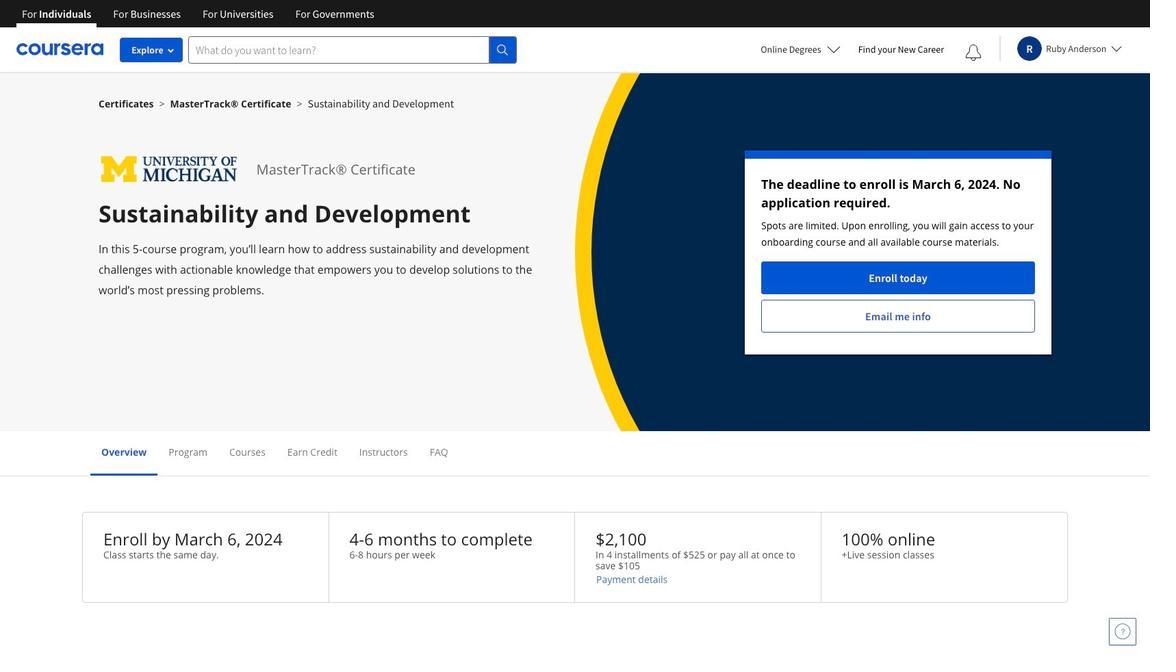 Task type: locate. For each thing, give the bounding box(es) containing it.
None search field
[[188, 36, 517, 63]]

certificate menu element
[[90, 431, 1060, 476]]

What do you want to learn? text field
[[188, 36, 490, 63]]

status
[[745, 151, 1052, 355]]

help center image
[[1115, 624, 1131, 640]]

banner navigation
[[11, 0, 385, 27]]



Task type: describe. For each thing, give the bounding box(es) containing it.
university of michigan image
[[99, 151, 240, 188]]

coursera image
[[16, 39, 103, 60]]



Task type: vqa. For each thing, say whether or not it's contained in the screenshot.
job associated with Stack
no



